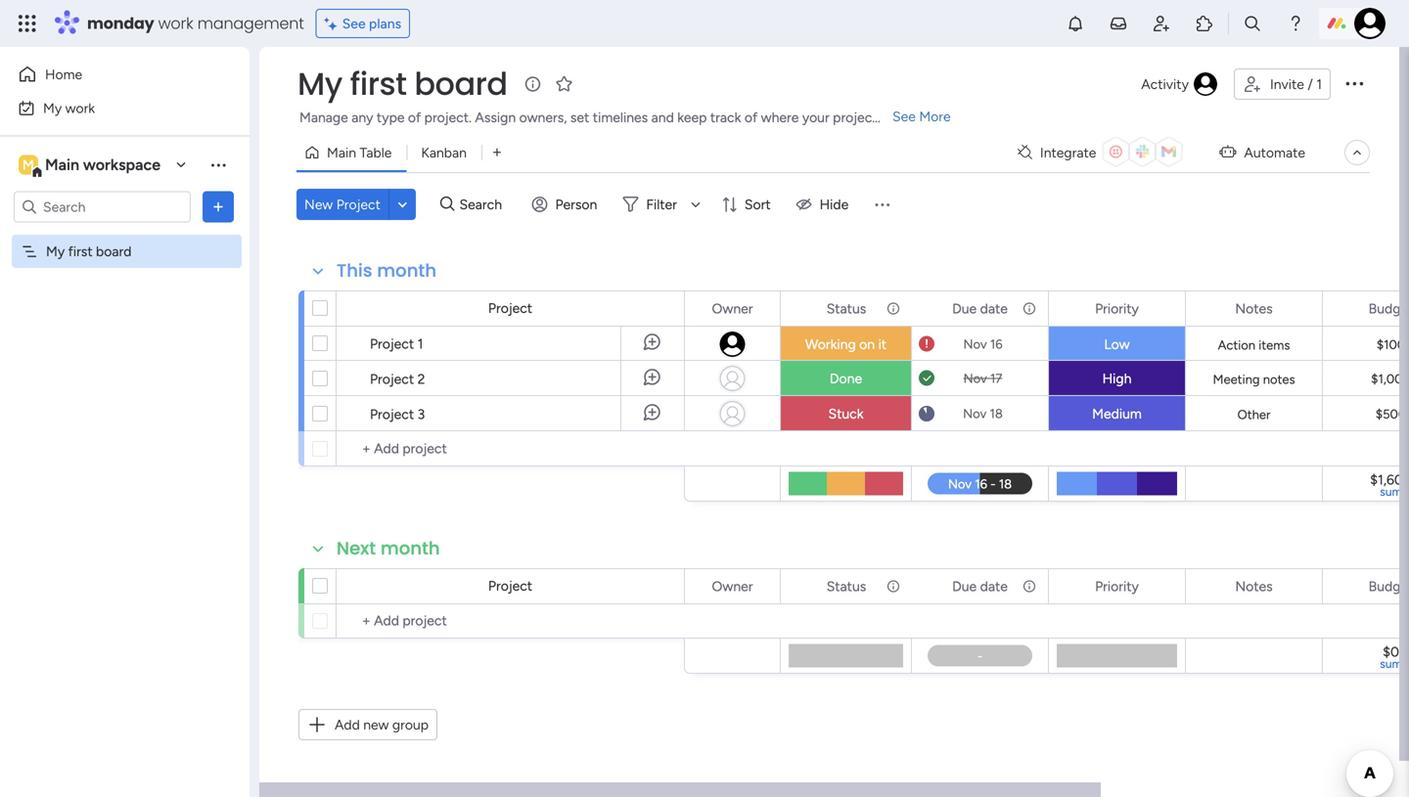 Task type: describe. For each thing, give the bounding box(es) containing it.
show board description image
[[521, 74, 545, 94]]

project
[[833, 109, 878, 126]]

2 budget from the top
[[1369, 578, 1409, 595]]

see more link
[[891, 107, 953, 126]]

home button
[[12, 59, 210, 90]]

my work
[[43, 100, 95, 116]]

project.
[[424, 109, 472, 126]]

sum for $0
[[1380, 657, 1402, 671]]

track
[[710, 109, 741, 126]]

2 notes field from the top
[[1231, 576, 1278, 598]]

angle down image
[[398, 197, 407, 212]]

nov for project 3
[[963, 406, 987, 422]]

nov 18
[[963, 406, 1003, 422]]

your
[[802, 109, 830, 126]]

more
[[919, 108, 951, 125]]

type
[[377, 109, 405, 126]]

1 date from the top
[[980, 300, 1008, 317]]

search everything image
[[1243, 14, 1263, 33]]

my first board list box
[[0, 231, 250, 532]]

1 status field from the top
[[822, 298, 871, 320]]

notes
[[1263, 372, 1295, 388]]

where
[[761, 109, 799, 126]]

any
[[352, 109, 373, 126]]

see plans
[[342, 15, 401, 32]]

My first board field
[[293, 62, 513, 106]]

18
[[990, 406, 1003, 422]]

add new group button
[[299, 710, 438, 741]]

1 + add project text field from the top
[[346, 438, 675, 461]]

1 budget field from the top
[[1364, 298, 1409, 320]]

owner field for next month
[[707, 576, 758, 598]]

notifications image
[[1066, 14, 1085, 33]]

month for next month
[[381, 536, 440, 561]]

main table button
[[297, 137, 407, 168]]

main table
[[327, 144, 392, 161]]

/
[[1308, 76, 1313, 92]]

meeting notes
[[1213, 372, 1295, 388]]

2 status field from the top
[[822, 576, 871, 598]]

priority for 2nd "priority" field from the top
[[1095, 578, 1139, 595]]

owners,
[[519, 109, 567, 126]]

0 vertical spatial board
[[414, 62, 508, 106]]

this
[[337, 258, 373, 283]]

2 of from the left
[[745, 109, 758, 126]]

new
[[304, 196, 333, 213]]

options image
[[208, 197, 228, 217]]

working
[[805, 336, 856, 353]]

new project
[[304, 196, 381, 213]]

menu image
[[872, 195, 892, 214]]

1 notes from the top
[[1236, 300, 1273, 317]]

my work button
[[12, 92, 210, 124]]

1 status from the top
[[827, 300, 867, 317]]

filter button
[[615, 189, 708, 220]]

table
[[360, 144, 392, 161]]

medium
[[1092, 406, 1142, 422]]

this month
[[337, 258, 437, 283]]

0 horizontal spatial 1
[[418, 336, 423, 352]]

3
[[418, 406, 425, 423]]

2
[[418, 371, 425, 388]]

next
[[337, 536, 376, 561]]

kanban button
[[407, 137, 481, 168]]

activity
[[1142, 76, 1189, 92]]

invite
[[1270, 76, 1305, 92]]

2 notes from the top
[[1236, 578, 1273, 595]]

see more
[[893, 108, 951, 125]]

hide button
[[789, 189, 861, 220]]

work for monday
[[158, 12, 193, 34]]

collapse board header image
[[1350, 145, 1365, 161]]

owner field for this month
[[707, 298, 758, 320]]

hide
[[820, 196, 849, 213]]

owner for next month
[[712, 578, 753, 595]]

monday
[[87, 12, 154, 34]]

v2 done deadline image
[[919, 369, 935, 388]]

action items
[[1218, 338, 1290, 353]]

invite / 1 button
[[1234, 69, 1331, 100]]

1 horizontal spatial my first board
[[298, 62, 508, 106]]

due date for first due date field from the top
[[952, 300, 1008, 317]]

kanban
[[421, 144, 467, 161]]

on
[[860, 336, 875, 353]]

person
[[556, 196, 597, 213]]

m
[[23, 157, 34, 173]]

other
[[1238, 407, 1271, 423]]

main for main table
[[327, 144, 356, 161]]

done
[[830, 370, 862, 387]]

working on it
[[805, 336, 887, 353]]

add view image
[[493, 146, 501, 160]]

timelines
[[593, 109, 648, 126]]

nov for project 2
[[964, 371, 987, 387]]

add new group
[[335, 717, 429, 734]]

workspace selection element
[[19, 153, 163, 179]]

1 budget from the top
[[1369, 300, 1409, 317]]

manage any type of project. assign owners, set timelines and keep track of where your project stands.
[[300, 109, 924, 126]]

sort button
[[713, 189, 783, 220]]

project 2
[[370, 371, 425, 388]]

see for see more
[[893, 108, 916, 125]]

Next month field
[[332, 536, 445, 562]]

$500
[[1376, 407, 1407, 422]]

low
[[1104, 336, 1130, 353]]

first inside list box
[[68, 243, 93, 260]]

add
[[335, 717, 360, 734]]

meeting
[[1213, 372, 1260, 388]]

add to favorites image
[[555, 74, 574, 93]]

sort
[[745, 196, 771, 213]]

see plans button
[[316, 9, 410, 38]]



Task type: locate. For each thing, give the bounding box(es) containing it.
of right track
[[745, 109, 758, 126]]

work down home
[[65, 100, 95, 116]]

1 due date from the top
[[952, 300, 1008, 317]]

0 horizontal spatial board
[[96, 243, 132, 260]]

1 horizontal spatial main
[[327, 144, 356, 161]]

0 vertical spatial due
[[952, 300, 977, 317]]

stands.
[[881, 109, 924, 126]]

1 vertical spatial nov
[[964, 371, 987, 387]]

invite members image
[[1152, 14, 1172, 33]]

column information image
[[1022, 301, 1038, 317]]

person button
[[524, 189, 609, 220]]

set
[[571, 109, 590, 126]]

Status field
[[822, 298, 871, 320], [822, 576, 871, 598]]

month for this month
[[377, 258, 437, 283]]

0 vertical spatial first
[[350, 62, 407, 106]]

project 1
[[370, 336, 423, 352]]

select product image
[[18, 14, 37, 33]]

filter
[[646, 196, 677, 213]]

workspace
[[83, 156, 161, 174]]

workspace options image
[[208, 155, 228, 174]]

1 vertical spatial see
[[893, 108, 916, 125]]

1 vertical spatial budget
[[1369, 578, 1409, 595]]

1 vertical spatial status field
[[822, 576, 871, 598]]

month right next
[[381, 536, 440, 561]]

options image
[[1343, 71, 1366, 95]]

main for main workspace
[[45, 156, 79, 174]]

2 priority from the top
[[1095, 578, 1139, 595]]

1 of from the left
[[408, 109, 421, 126]]

budget up $100
[[1369, 300, 1409, 317]]

project 3
[[370, 406, 425, 423]]

see for see plans
[[342, 15, 366, 32]]

1 horizontal spatial board
[[414, 62, 508, 106]]

next month
[[337, 536, 440, 561]]

project
[[336, 196, 381, 213], [488, 300, 533, 317], [370, 336, 414, 352], [370, 371, 414, 388], [370, 406, 414, 423], [488, 578, 533, 595]]

first up type
[[350, 62, 407, 106]]

nov 17
[[964, 371, 1003, 387]]

automate
[[1244, 144, 1306, 161]]

1 vertical spatial 1
[[418, 336, 423, 352]]

inbox image
[[1109, 14, 1129, 33]]

Search in workspace field
[[41, 196, 163, 218]]

2 due date from the top
[[952, 578, 1008, 595]]

Notes field
[[1231, 298, 1278, 320], [1231, 576, 1278, 598]]

1
[[1317, 76, 1322, 92], [418, 336, 423, 352]]

budget
[[1369, 300, 1409, 317], [1369, 578, 1409, 595]]

first down search in workspace field on the top left
[[68, 243, 93, 260]]

due for first due date field from the top
[[952, 300, 977, 317]]

my first board down search in workspace field on the top left
[[46, 243, 132, 260]]

0 vertical spatial sum
[[1380, 485, 1402, 499]]

budget field up $100
[[1364, 298, 1409, 320]]

month inside this month field
[[377, 258, 437, 283]]

1 vertical spatial due
[[952, 578, 977, 595]]

project inside new project button
[[336, 196, 381, 213]]

see left plans
[[342, 15, 366, 32]]

$0 sum
[[1380, 644, 1402, 671]]

budget field up $0 at bottom right
[[1364, 576, 1409, 598]]

Owner field
[[707, 298, 758, 320], [707, 576, 758, 598]]

assign
[[475, 109, 516, 126]]

my first board
[[298, 62, 508, 106], [46, 243, 132, 260]]

16
[[990, 337, 1003, 352]]

first
[[350, 62, 407, 106], [68, 243, 93, 260]]

of
[[408, 109, 421, 126], [745, 109, 758, 126]]

1 notes field from the top
[[1231, 298, 1278, 320]]

1 vertical spatial work
[[65, 100, 95, 116]]

1 vertical spatial notes field
[[1231, 576, 1278, 598]]

3 nov from the top
[[963, 406, 987, 422]]

1 horizontal spatial of
[[745, 109, 758, 126]]

$100
[[1377, 337, 1406, 353]]

2 due from the top
[[952, 578, 977, 595]]

monday work management
[[87, 12, 304, 34]]

1 nov from the top
[[964, 337, 987, 352]]

1 vertical spatial + add project text field
[[346, 610, 675, 633]]

and
[[651, 109, 674, 126]]

1 vertical spatial owner
[[712, 578, 753, 595]]

1 priority field from the top
[[1090, 298, 1144, 320]]

action
[[1218, 338, 1256, 353]]

work inside button
[[65, 100, 95, 116]]

Budget field
[[1364, 298, 1409, 320], [1364, 576, 1409, 598]]

of right type
[[408, 109, 421, 126]]

owner for this month
[[712, 300, 753, 317]]

0 vertical spatial owner
[[712, 300, 753, 317]]

john smith image
[[1355, 8, 1386, 39]]

board inside list box
[[96, 243, 132, 260]]

0 vertical spatial 1
[[1317, 76, 1322, 92]]

priority for first "priority" field
[[1095, 300, 1139, 317]]

1 owner from the top
[[712, 300, 753, 317]]

0 vertical spatial work
[[158, 12, 193, 34]]

management
[[197, 12, 304, 34]]

main
[[327, 144, 356, 161], [45, 156, 79, 174]]

1 due date field from the top
[[948, 298, 1013, 320]]

new
[[363, 717, 389, 734]]

new project button
[[297, 189, 388, 220]]

0 vertical spatial owner field
[[707, 298, 758, 320]]

0 vertical spatial status field
[[822, 298, 871, 320]]

1 due from the top
[[952, 300, 977, 317]]

workspace image
[[19, 154, 38, 176]]

main workspace
[[45, 156, 161, 174]]

1 vertical spatial owner field
[[707, 576, 758, 598]]

autopilot image
[[1220, 139, 1237, 164]]

2 status from the top
[[827, 578, 867, 595]]

sum
[[1380, 485, 1402, 499], [1380, 657, 1402, 671]]

board down search in workspace field on the top left
[[96, 243, 132, 260]]

0 vertical spatial see
[[342, 15, 366, 32]]

month
[[377, 258, 437, 283], [381, 536, 440, 561]]

see
[[342, 15, 366, 32], [893, 108, 916, 125]]

2 + add project text field from the top
[[346, 610, 675, 633]]

see left more
[[893, 108, 916, 125]]

0 vertical spatial due date
[[952, 300, 1008, 317]]

group
[[392, 717, 429, 734]]

2 due date field from the top
[[948, 576, 1013, 598]]

notes
[[1236, 300, 1273, 317], [1236, 578, 1273, 595]]

main right workspace icon
[[45, 156, 79, 174]]

nov left the 18
[[963, 406, 987, 422]]

sum inside $1,600 sum
[[1380, 485, 1402, 499]]

my inside list box
[[46, 243, 65, 260]]

0 horizontal spatial first
[[68, 243, 93, 260]]

$1,600 sum
[[1370, 472, 1409, 499]]

1 vertical spatial month
[[381, 536, 440, 561]]

0 horizontal spatial of
[[408, 109, 421, 126]]

apps image
[[1195, 14, 1215, 33]]

0 vertical spatial priority
[[1095, 300, 1139, 317]]

month right "this"
[[377, 258, 437, 283]]

0 horizontal spatial main
[[45, 156, 79, 174]]

my up manage
[[298, 62, 342, 106]]

1 horizontal spatial work
[[158, 12, 193, 34]]

1 vertical spatial budget field
[[1364, 576, 1409, 598]]

$1,000
[[1371, 371, 1409, 387]]

$0
[[1383, 644, 1400, 661]]

work
[[158, 12, 193, 34], [65, 100, 95, 116]]

2 date from the top
[[980, 578, 1008, 595]]

1 up '2'
[[418, 336, 423, 352]]

my first board up type
[[298, 62, 508, 106]]

+ Add project text field
[[346, 438, 675, 461], [346, 610, 675, 633]]

board up project. on the top
[[414, 62, 508, 106]]

my first board inside my first board list box
[[46, 243, 132, 260]]

2 owner field from the top
[[707, 576, 758, 598]]

v2 overdue deadline image
[[919, 335, 935, 354]]

budget up $0 at bottom right
[[1369, 578, 1409, 595]]

Search field
[[455, 191, 513, 218]]

1 horizontal spatial see
[[893, 108, 916, 125]]

my down home
[[43, 100, 62, 116]]

This month field
[[332, 258, 442, 284]]

due
[[952, 300, 977, 317], [952, 578, 977, 595]]

column information image
[[886, 301, 901, 317], [886, 579, 901, 595], [1022, 579, 1038, 595]]

option
[[0, 234, 250, 238]]

1 vertical spatial priority field
[[1090, 576, 1144, 598]]

v2 search image
[[440, 194, 455, 216]]

my down search in workspace field on the top left
[[46, 243, 65, 260]]

1 priority from the top
[[1095, 300, 1139, 317]]

0 vertical spatial month
[[377, 258, 437, 283]]

0 vertical spatial + add project text field
[[346, 438, 675, 461]]

1 owner field from the top
[[707, 298, 758, 320]]

nov left 16
[[964, 337, 987, 352]]

0 vertical spatial date
[[980, 300, 1008, 317]]

2 budget field from the top
[[1364, 576, 1409, 598]]

0 vertical spatial my first board
[[298, 62, 508, 106]]

2 priority field from the top
[[1090, 576, 1144, 598]]

month inside next month field
[[381, 536, 440, 561]]

0 vertical spatial notes field
[[1231, 298, 1278, 320]]

0 horizontal spatial work
[[65, 100, 95, 116]]

1 vertical spatial first
[[68, 243, 93, 260]]

0 vertical spatial nov
[[964, 337, 987, 352]]

0 vertical spatial notes
[[1236, 300, 1273, 317]]

manage
[[300, 109, 348, 126]]

1 vertical spatial due date field
[[948, 576, 1013, 598]]

priority
[[1095, 300, 1139, 317], [1095, 578, 1139, 595]]

keep
[[678, 109, 707, 126]]

nov 16
[[964, 337, 1003, 352]]

work right monday
[[158, 12, 193, 34]]

Due date field
[[948, 298, 1013, 320], [948, 576, 1013, 598]]

2 nov from the top
[[964, 371, 987, 387]]

1 vertical spatial board
[[96, 243, 132, 260]]

plans
[[369, 15, 401, 32]]

main inside main table button
[[327, 144, 356, 161]]

date
[[980, 300, 1008, 317], [980, 578, 1008, 595]]

$1,600
[[1370, 472, 1409, 488]]

1 vertical spatial date
[[980, 578, 1008, 595]]

0 horizontal spatial my first board
[[46, 243, 132, 260]]

17
[[991, 371, 1003, 387]]

nov
[[964, 337, 987, 352], [964, 371, 987, 387], [963, 406, 987, 422]]

Priority field
[[1090, 298, 1144, 320], [1090, 576, 1144, 598]]

0 horizontal spatial see
[[342, 15, 366, 32]]

sum for $1,600
[[1380, 485, 1402, 499]]

2 owner from the top
[[712, 578, 753, 595]]

it
[[878, 336, 887, 353]]

1 vertical spatial due date
[[952, 578, 1008, 595]]

1 vertical spatial priority
[[1095, 578, 1139, 595]]

1 sum from the top
[[1380, 485, 1402, 499]]

0 vertical spatial budget field
[[1364, 298, 1409, 320]]

items
[[1259, 338, 1290, 353]]

1 vertical spatial notes
[[1236, 578, 1273, 595]]

nov left 17
[[964, 371, 987, 387]]

dapulse integrations image
[[1018, 145, 1033, 160]]

1 vertical spatial status
[[827, 578, 867, 595]]

high
[[1103, 370, 1132, 387]]

due for 1st due date field from the bottom of the page
[[952, 578, 977, 595]]

arrow down image
[[684, 193, 708, 216]]

invite / 1
[[1270, 76, 1322, 92]]

2 vertical spatial nov
[[963, 406, 987, 422]]

work for my
[[65, 100, 95, 116]]

1 horizontal spatial first
[[350, 62, 407, 106]]

main left the table
[[327, 144, 356, 161]]

0 vertical spatial status
[[827, 300, 867, 317]]

1 right / on the top right of page
[[1317, 76, 1322, 92]]

stuck
[[828, 406, 864, 422]]

1 vertical spatial my first board
[[46, 243, 132, 260]]

integrate
[[1040, 144, 1097, 161]]

my inside button
[[43, 100, 62, 116]]

1 horizontal spatial 1
[[1317, 76, 1322, 92]]

help image
[[1286, 14, 1306, 33]]

see inside button
[[342, 15, 366, 32]]

0 vertical spatial budget
[[1369, 300, 1409, 317]]

home
[[45, 66, 82, 83]]

due date for 1st due date field from the bottom of the page
[[952, 578, 1008, 595]]

0 vertical spatial priority field
[[1090, 298, 1144, 320]]

main inside workspace selection element
[[45, 156, 79, 174]]

1 inside button
[[1317, 76, 1322, 92]]

status
[[827, 300, 867, 317], [827, 578, 867, 595]]

2 sum from the top
[[1380, 657, 1402, 671]]

activity button
[[1134, 69, 1226, 100]]

0 vertical spatial due date field
[[948, 298, 1013, 320]]

1 vertical spatial sum
[[1380, 657, 1402, 671]]



Task type: vqa. For each thing, say whether or not it's contained in the screenshot.
the right Public board image
no



